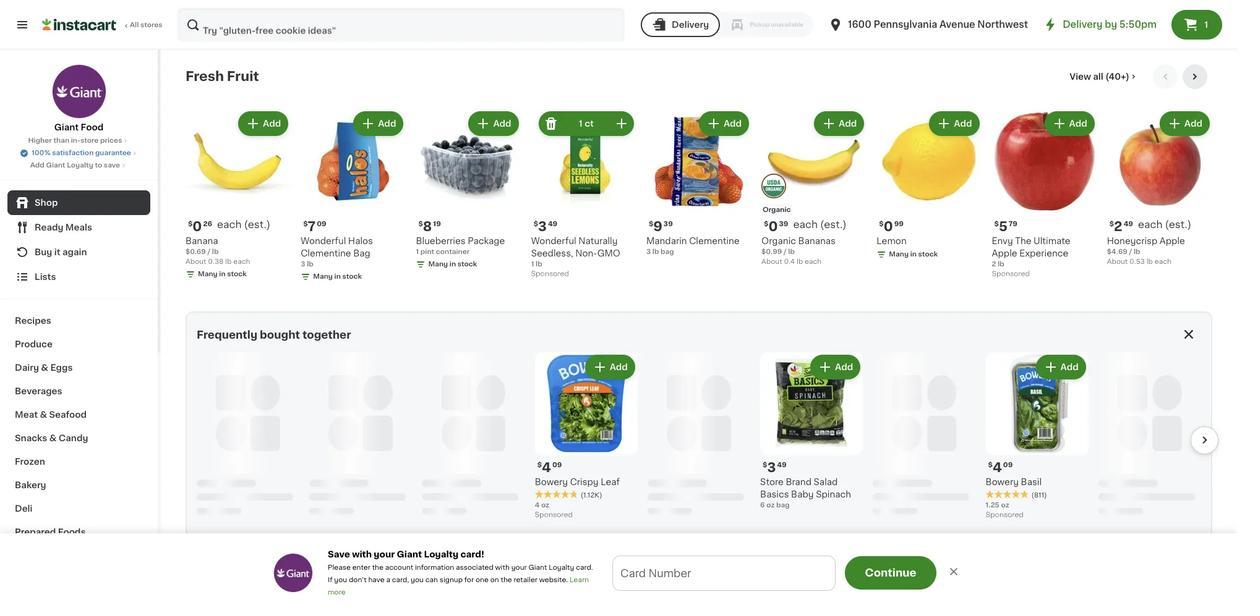 Task type: locate. For each thing, give the bounding box(es) containing it.
shop link
[[7, 191, 150, 215]]

the
[[1016, 237, 1032, 246]]

with up get
[[495, 565, 510, 572]]

0 vertical spatial 2
[[1115, 220, 1123, 233]]

store
[[80, 137, 99, 144]]

$ inside $ 8 19
[[419, 221, 423, 228]]

1 horizontal spatial with
[[495, 565, 510, 572]]

loyalty up website.
[[549, 565, 574, 572]]

for
[[465, 577, 474, 584]]

prices
[[100, 137, 122, 144]]

sponsored badge image down '1.25 oz'
[[986, 512, 1024, 519]]

39 up $0.99
[[779, 221, 789, 228]]

container
[[436, 249, 470, 256]]

$ 0 26
[[188, 220, 212, 233]]

bowery for bowery crispy leaf
[[535, 478, 568, 487]]

$ inside the $ 0 99
[[880, 221, 884, 228]]

$ 2 49
[[1110, 220, 1134, 233]]

1 horizontal spatial $ 4 09
[[989, 462, 1013, 475]]

2 horizontal spatial (est.)
[[1166, 220, 1192, 230]]

1 oz from the left
[[541, 503, 550, 509]]

section inside main content
[[179, 312, 1219, 552]]

1 vertical spatial apple
[[992, 250, 1018, 258]]

09 right 7
[[317, 221, 327, 228]]

wonderful inside wonderful naturally seedless, non-gmo 1 lb
[[531, 237, 577, 246]]

on inside treatment tracker modal dialog
[[604, 579, 618, 589]]

(est.) inside $0.39 each (estimated) element
[[821, 220, 847, 230]]

bowery for bowery basil
[[986, 478, 1019, 487]]

(est.) for organic bananas
[[821, 220, 847, 230]]

1 horizontal spatial loyalty
[[424, 551, 459, 559]]

wonderful for clementine
[[301, 237, 346, 246]]

49 up store
[[777, 462, 787, 469]]

product group
[[186, 109, 291, 282], [301, 109, 406, 285], [416, 109, 521, 272], [531, 109, 637, 281], [647, 109, 752, 258], [762, 109, 867, 267], [877, 109, 982, 263], [992, 109, 1098, 281], [1108, 109, 1213, 267], [535, 353, 638, 522], [761, 353, 863, 511], [986, 353, 1089, 522]]

$ left '79'
[[995, 221, 999, 228]]

0 horizontal spatial delivery
[[672, 20, 709, 29]]

experience
[[1020, 250, 1069, 258]]

each right 26
[[217, 220, 242, 230]]

1 (est.) from the left
[[244, 220, 270, 230]]

about down $4.69
[[1108, 259, 1128, 266]]

learn more
[[328, 577, 589, 597]]

dairy & eggs
[[15, 364, 73, 373]]

lb down the seedless,
[[536, 261, 542, 268]]

$ 9 39
[[649, 220, 673, 233]]

$ 4 09 up bowery crispy leaf
[[538, 462, 562, 475]]

have
[[368, 577, 385, 584]]

apple down $2.49 each (estimated) element
[[1160, 237, 1186, 246]]

apple inside honeycrisp apple $4.69 / lb about 0.53 lb each
[[1160, 237, 1186, 246]]

a
[[386, 577, 390, 584]]

0 horizontal spatial about
[[186, 259, 206, 266]]

1 horizontal spatial 4
[[542, 462, 551, 475]]

2 up honeycrisp
[[1115, 220, 1123, 233]]

$ up store
[[763, 462, 768, 469]]

section containing 4
[[179, 312, 1219, 552]]

1 vertical spatial fresh
[[186, 567, 224, 580]]

$ 4 09 up the bowery basil
[[989, 462, 1013, 475]]

0 horizontal spatial 0
[[193, 220, 202, 233]]

0.4
[[784, 259, 795, 266]]

2 horizontal spatial loyalty
[[549, 565, 574, 572]]

$ up wonderful halos clementine bag 3 lb
[[303, 221, 308, 228]]

each inside 'organic bananas $0.99 / lb about 0.4 lb each'
[[805, 259, 822, 266]]

many in stock down container
[[428, 261, 477, 268]]

1 / from the left
[[208, 249, 210, 256]]

$ 4 09 for bowery crispy leaf
[[538, 462, 562, 475]]

1 vertical spatial item carousel region
[[179, 348, 1219, 546]]

treatment tracker modal dialog
[[161, 561, 1238, 606]]

& for snacks
[[49, 434, 57, 443]]

1 horizontal spatial oz
[[767, 503, 775, 509]]

1 ct
[[579, 119, 594, 128]]

0 horizontal spatial each (est.)
[[217, 220, 270, 230]]

3 inside wonderful halos clementine bag 3 lb
[[301, 261, 305, 268]]

each (est.) inside $2.49 each (estimated) element
[[1139, 220, 1192, 230]]

guarantee
[[95, 150, 131, 157]]

$ inside $ 7 09
[[303, 221, 308, 228]]

2 (est.) from the left
[[821, 220, 847, 230]]

$ for mandarin clementine
[[649, 221, 654, 228]]

2 down envy
[[992, 261, 997, 268]]

2 each (est.) from the left
[[794, 220, 847, 230]]

oz right 1.25
[[1002, 503, 1010, 509]]

1 horizontal spatial $ 3 49
[[763, 462, 787, 475]]

3 (est.) from the left
[[1166, 220, 1192, 230]]

2 horizontal spatial 4
[[993, 462, 1002, 475]]

0 vertical spatial clementine
[[689, 237, 740, 246]]

instacart logo image
[[42, 17, 116, 32]]

0 vertical spatial $ 3 49
[[534, 220, 558, 233]]

0 vertical spatial bag
[[661, 249, 674, 256]]

39 inside '$ 9 39'
[[664, 221, 673, 228]]

clementine inside mandarin clementine 3 lb bag
[[689, 237, 740, 246]]

3 down the mandarin
[[647, 249, 651, 256]]

wonderful down $ 7 09
[[301, 237, 346, 246]]

0 vertical spatial fresh
[[186, 70, 224, 83]]

each down bananas
[[805, 259, 822, 266]]

frequently
[[197, 330, 257, 340]]

/ up 0.4
[[784, 249, 787, 256]]

0 horizontal spatial bag
[[661, 249, 674, 256]]

bowery
[[535, 478, 568, 487], [986, 478, 1019, 487]]

your up 'retailer'
[[512, 565, 527, 572]]

(est.) inside $2.49 each (estimated) element
[[1166, 220, 1192, 230]]

1 $ 4 09 from the left
[[538, 462, 562, 475]]

$ left 19
[[419, 221, 423, 228]]

0 horizontal spatial giant food logo image
[[52, 64, 106, 119]]

$ inside $ 5 79
[[995, 221, 999, 228]]

on
[[491, 577, 499, 584], [604, 579, 618, 589]]

add
[[263, 119, 281, 128], [378, 119, 396, 128], [493, 119, 512, 128], [724, 119, 742, 128], [839, 119, 857, 128], [954, 119, 973, 128], [1070, 119, 1088, 128], [1185, 119, 1203, 128], [30, 162, 44, 169], [610, 363, 628, 372], [835, 363, 854, 372], [1061, 363, 1079, 372]]

giant food logo image
[[52, 64, 106, 119], [274, 554, 313, 593]]

the left 'retailer'
[[501, 577, 512, 584]]

sponsored badge image down the seedless,
[[531, 271, 569, 278]]

$ inside '$ 9 39'
[[649, 221, 654, 228]]

crispy
[[570, 478, 599, 487]]

add button for banana
[[239, 113, 287, 135]]

sponsored badge image for bowery basil
[[986, 512, 1024, 519]]

fresh vegetables
[[186, 567, 305, 580]]

/ up 0.38
[[208, 249, 210, 256]]

0 horizontal spatial on
[[491, 577, 499, 584]]

item carousel region
[[186, 64, 1213, 302], [179, 348, 1219, 546]]

1 horizontal spatial apple
[[1160, 237, 1186, 246]]

0 vertical spatial apple
[[1160, 237, 1186, 246]]

1 horizontal spatial bag
[[777, 503, 790, 509]]

49 inside $ 2 49
[[1124, 221, 1134, 228]]

1 bowery from the left
[[535, 478, 568, 487]]

2 $ 4 09 from the left
[[989, 462, 1013, 475]]

please enter the account information associated with your giant loyalty card. if you don't have a card, you can signup for one on the retailer website.
[[328, 565, 593, 584]]

2 horizontal spatial 09
[[1004, 462, 1013, 469]]

lb down envy
[[998, 261, 1005, 268]]

None search field
[[177, 7, 625, 42]]

3 about from the left
[[1108, 259, 1128, 266]]

all
[[130, 22, 139, 28]]

0 horizontal spatial 49
[[548, 221, 558, 228]]

loyalty up the information at the bottom
[[424, 551, 459, 559]]

0 vertical spatial item carousel region
[[186, 64, 1213, 302]]

store
[[761, 478, 784, 487]]

bowery up '1.25 oz'
[[986, 478, 1019, 487]]

0 horizontal spatial loyalty
[[67, 162, 93, 169]]

4
[[542, 462, 551, 475], [993, 462, 1002, 475], [535, 503, 540, 509]]

0 left "99"
[[884, 220, 893, 233]]

$ for blueberries package
[[419, 221, 423, 228]]

(est.) for honeycrisp apple
[[1166, 220, 1192, 230]]

1 vertical spatial your
[[512, 565, 527, 572]]

0 inside "element"
[[193, 220, 202, 233]]

fresh for fresh vegetables
[[186, 567, 224, 580]]

1 vertical spatial with
[[495, 565, 510, 572]]

2 39 from the left
[[664, 221, 673, 228]]

$ for bowery crispy leaf
[[538, 462, 542, 469]]

add button for organic bananas
[[816, 113, 863, 135]]

ready meals link
[[7, 215, 150, 240]]

3 right next
[[648, 579, 655, 589]]

about inside banana $0.69 / lb about 0.38 lb each
[[186, 259, 206, 266]]

each (est.) inside $0.39 each (estimated) element
[[794, 220, 847, 230]]

1 horizontal spatial (est.)
[[821, 220, 847, 230]]

(est.) up bananas
[[821, 220, 847, 230]]

next
[[620, 579, 645, 589]]

0 up $0.99
[[769, 220, 778, 233]]

delivery for delivery
[[672, 20, 709, 29]]

2 horizontal spatial 0
[[884, 220, 893, 233]]

100% satisfaction guarantee button
[[19, 146, 139, 158]]

organic up $0.99
[[762, 237, 796, 246]]

0 vertical spatial organic
[[763, 207, 791, 214]]

organic for organic bananas $0.99 / lb about 0.4 lb each
[[762, 237, 796, 246]]

each (est.) up bananas
[[794, 220, 847, 230]]

clementine down $ 7 09
[[301, 250, 351, 258]]

on right one
[[491, 577, 499, 584]]

0 horizontal spatial you
[[334, 577, 347, 584]]

giant food logo image up giant food
[[52, 64, 106, 119]]

giant inside 'link'
[[54, 123, 79, 132]]

$ up honeycrisp
[[1110, 221, 1115, 228]]

about for 0
[[762, 259, 783, 266]]

giant up account
[[397, 551, 422, 559]]

1 vertical spatial organic
[[762, 237, 796, 246]]

2
[[1115, 220, 1123, 233], [992, 261, 997, 268]]

0 vertical spatial with
[[352, 551, 372, 559]]

4 oz
[[535, 503, 550, 509]]

1 vertical spatial bag
[[777, 503, 790, 509]]

1 horizontal spatial the
[[501, 577, 512, 584]]

each (est.) for honeycrisp apple
[[1139, 220, 1192, 230]]

1 0 from the left
[[193, 220, 202, 233]]

it
[[54, 248, 60, 257]]

get free delivery on next 3 orders
[[508, 579, 693, 589]]

each inside "element"
[[217, 220, 242, 230]]

1 horizontal spatial on
[[604, 579, 618, 589]]

frozen link
[[7, 451, 150, 474]]

lb right 0.38
[[225, 259, 232, 266]]

1 horizontal spatial 39
[[779, 221, 789, 228]]

card,
[[392, 577, 409, 584]]

1 horizontal spatial your
[[512, 565, 527, 572]]

4 for bowery basil
[[993, 462, 1002, 475]]

about inside honeycrisp apple $4.69 / lb about 0.53 lb each
[[1108, 259, 1128, 266]]

can
[[426, 577, 438, 584]]

2 wonderful from the left
[[531, 237, 577, 246]]

sponsored badge image down 4 oz on the left
[[535, 512, 572, 519]]

ct
[[585, 119, 594, 128]]

continue
[[865, 568, 917, 578]]

$ 4 09 for bowery basil
[[989, 462, 1013, 475]]

1 horizontal spatial delivery
[[1063, 20, 1103, 29]]

each (est.) inside $0.26 each (estimated) "element"
[[217, 220, 270, 230]]

3 inside treatment tracker modal dialog
[[648, 579, 655, 589]]

orders
[[657, 579, 693, 589]]

/ inside 'organic bananas $0.99 / lb about 0.4 lb each'
[[784, 249, 787, 256]]

1 each (est.) from the left
[[217, 220, 270, 230]]

shop
[[35, 199, 58, 207]]

(est.) for banana
[[244, 220, 270, 230]]

1 horizontal spatial wonderful
[[531, 237, 577, 246]]

0 horizontal spatial $ 3 49
[[534, 220, 558, 233]]

3 oz from the left
[[1002, 503, 1010, 509]]

many down the pint
[[428, 261, 448, 268]]

0 horizontal spatial apple
[[992, 250, 1018, 258]]

your inside please enter the account information associated with your giant loyalty card. if you don't have a card, you can signup for one on the retailer website.
[[512, 565, 527, 572]]

bakery
[[15, 481, 46, 490]]

4 up the bowery basil
[[993, 462, 1002, 475]]

1 horizontal spatial about
[[762, 259, 783, 266]]

0 horizontal spatial (est.)
[[244, 220, 270, 230]]

oz down bowery crispy leaf
[[541, 503, 550, 509]]

0 horizontal spatial 4
[[535, 503, 540, 509]]

& right meat
[[40, 411, 47, 420]]

& left candy
[[49, 434, 57, 443]]

0 horizontal spatial bowery
[[535, 478, 568, 487]]

2 bowery from the left
[[986, 478, 1019, 487]]

lb down 7
[[307, 261, 314, 268]]

2 vertical spatial loyalty
[[549, 565, 574, 572]]

bag down the mandarin
[[661, 249, 674, 256]]

wonderful inside wonderful halos clementine bag 3 lb
[[301, 237, 346, 246]]

$2.49 each (estimated) element
[[1108, 219, 1213, 235]]

$ up 4 oz on the left
[[538, 462, 542, 469]]

lb down the mandarin
[[653, 249, 659, 256]]

banana $0.69 / lb about 0.38 lb each
[[186, 237, 250, 266]]

wonderful halos clementine bag 3 lb
[[301, 237, 373, 268]]

organic inside 'organic bananas $0.99 / lb about 0.4 lb each'
[[762, 237, 796, 246]]

1 vertical spatial &
[[40, 411, 47, 420]]

2 0 from the left
[[769, 220, 778, 233]]

1 horizontal spatial 0
[[769, 220, 778, 233]]

0 horizontal spatial 2
[[992, 261, 997, 268]]

add button for lemon
[[931, 113, 979, 135]]

1.25
[[986, 503, 1000, 509]]

$ inside $ 0 39
[[764, 221, 769, 228]]

delivery by 5:50pm link
[[1043, 17, 1157, 32]]

0
[[193, 220, 202, 233], [769, 220, 778, 233], [884, 220, 893, 233]]

fresh left fruit
[[186, 70, 224, 83]]

view all (40+) button
[[1065, 64, 1144, 89]]

0 horizontal spatial $ 4 09
[[538, 462, 562, 475]]

gmo
[[598, 250, 621, 258]]

/ inside honeycrisp apple $4.69 / lb about 0.53 lb each
[[1130, 249, 1133, 256]]

about down $0.99
[[762, 259, 783, 266]]

& left eggs
[[41, 364, 48, 373]]

delivery inside button
[[672, 20, 709, 29]]

$ up the seedless,
[[534, 221, 538, 228]]

49
[[548, 221, 558, 228], [1124, 221, 1134, 228], [777, 462, 787, 469]]

card.
[[576, 565, 593, 572]]

apple down envy
[[992, 250, 1018, 258]]

0 horizontal spatial 39
[[664, 221, 673, 228]]

add button for blueberries package
[[470, 113, 518, 135]]

bag down basics
[[777, 503, 790, 509]]

giant food
[[54, 123, 103, 132]]

2 inside envy the ultimate apple experience 2 lb
[[992, 261, 997, 268]]

1 vertical spatial loyalty
[[424, 551, 459, 559]]

09 up the bowery basil
[[1004, 462, 1013, 469]]

1 wonderful from the left
[[301, 237, 346, 246]]

bowery up 4 oz on the left
[[535, 478, 568, 487]]

you right "if"
[[334, 577, 347, 584]]

$ up the mandarin
[[649, 221, 654, 228]]

produce link
[[7, 333, 150, 356]]

2 horizontal spatial 49
[[1124, 221, 1134, 228]]

1 vertical spatial $ 3 49
[[763, 462, 787, 475]]

/ down honeycrisp
[[1130, 249, 1133, 256]]

09 inside $ 7 09
[[317, 221, 327, 228]]

bought
[[260, 330, 300, 340]]

1 horizontal spatial each (est.)
[[794, 220, 847, 230]]

giant food logo image left "if"
[[274, 554, 313, 593]]

product group containing 8
[[416, 109, 521, 272]]

1 horizontal spatial bowery
[[986, 478, 1019, 487]]

apple inside envy the ultimate apple experience 2 lb
[[992, 250, 1018, 258]]

product group containing 7
[[301, 109, 406, 285]]

1 vertical spatial clementine
[[301, 250, 351, 258]]

organic
[[763, 207, 791, 214], [762, 237, 796, 246]]

$ inside $ 0 26
[[188, 221, 193, 228]]

blueberries package 1 pint container
[[416, 237, 505, 256]]

wonderful
[[301, 237, 346, 246], [531, 237, 577, 246]]

package
[[468, 237, 505, 246]]

(est.) inside $0.26 each (estimated) "element"
[[244, 220, 270, 230]]

organic for organic
[[763, 207, 791, 214]]

2 vertical spatial &
[[49, 434, 57, 443]]

2 oz from the left
[[767, 503, 775, 509]]

lb inside mandarin clementine 3 lb bag
[[653, 249, 659, 256]]

3 up the seedless,
[[538, 220, 547, 233]]

about down $0.69
[[186, 259, 206, 266]]

vegetables
[[227, 567, 305, 580]]

1 horizontal spatial /
[[784, 249, 787, 256]]

bowery crispy leaf
[[535, 478, 620, 487]]

2 / from the left
[[784, 249, 787, 256]]

1 about from the left
[[186, 259, 206, 266]]

$ for lemon
[[880, 221, 884, 228]]

many in stock down lemon
[[889, 251, 938, 258]]

section
[[179, 312, 1219, 552]]

1 39 from the left
[[779, 221, 789, 228]]

each (est.) right 26
[[217, 220, 270, 230]]

main content
[[0, 50, 1238, 606]]

frequently bought together
[[197, 330, 351, 340]]

1 horizontal spatial clementine
[[689, 237, 740, 246]]

increment quantity of wonderful naturally seedless, non-gmo image
[[614, 116, 629, 131]]

0 vertical spatial your
[[374, 551, 395, 559]]

49 for wonderful naturally seedless, non-gmo
[[548, 221, 558, 228]]

3 each (est.) from the left
[[1139, 220, 1192, 230]]

sponsored badge image down envy the ultimate apple experience 2 lb
[[992, 271, 1030, 278]]

2 horizontal spatial oz
[[1002, 503, 1010, 509]]

fresh left vegetables at the bottom of the page
[[186, 567, 224, 580]]

(est.) up banana $0.69 / lb about 0.38 lb each on the left of page
[[244, 220, 270, 230]]

3 down $ 7 09
[[301, 261, 305, 268]]

09 up bowery crispy leaf
[[553, 462, 562, 469]]

0 horizontal spatial 09
[[317, 221, 327, 228]]

naturally
[[579, 237, 618, 246]]

the up have
[[372, 565, 384, 572]]

$ 3 49 up the seedless,
[[534, 220, 558, 233]]

& for dairy
[[41, 364, 48, 373]]

1 vertical spatial giant food logo image
[[274, 554, 313, 593]]

wonderful naturally seedless, non-gmo 1 lb
[[531, 237, 621, 268]]

0 vertical spatial &
[[41, 364, 48, 373]]

you left can
[[411, 577, 424, 584]]

39 right 9
[[664, 221, 673, 228]]

prepared
[[15, 528, 56, 537]]

(40+)
[[1106, 72, 1130, 81]]

1 horizontal spatial 2
[[1115, 220, 1123, 233]]

0 vertical spatial loyalty
[[67, 162, 93, 169]]

0 horizontal spatial oz
[[541, 503, 550, 509]]

each right 0.53
[[1155, 259, 1172, 266]]

about for 2
[[1108, 259, 1128, 266]]

many down wonderful halos clementine bag 3 lb
[[313, 274, 333, 280]]

1 fresh from the top
[[186, 70, 224, 83]]

about inside 'organic bananas $0.99 / lb about 0.4 lb each'
[[762, 259, 783, 266]]

$ for bowery basil
[[989, 462, 993, 469]]

2 horizontal spatial about
[[1108, 259, 1128, 266]]

don't
[[349, 577, 367, 584]]

bowery basil
[[986, 478, 1042, 487]]

fresh inside item carousel 'region'
[[186, 70, 224, 83]]

0 horizontal spatial /
[[208, 249, 210, 256]]

lb right 0.4
[[797, 259, 803, 266]]

49 up honeycrisp
[[1124, 221, 1134, 228]]

/
[[208, 249, 210, 256], [784, 249, 787, 256], [1130, 249, 1133, 256]]

add giant loyalty to save link
[[30, 161, 128, 171]]

& for meat
[[40, 411, 47, 420]]

envy the ultimate apple experience 2 lb
[[992, 237, 1071, 268]]

2 fresh from the top
[[186, 567, 224, 580]]

with up enter
[[352, 551, 372, 559]]

$0.99
[[762, 249, 782, 256]]

salad
[[814, 478, 838, 487]]

0 vertical spatial the
[[372, 565, 384, 572]]

lb inside wonderful halos clementine bag 3 lb
[[307, 261, 314, 268]]

many down lemon
[[889, 251, 909, 258]]

$ 3 49 up store
[[763, 462, 787, 475]]

sponsored badge image
[[531, 271, 569, 278], [992, 271, 1030, 278], [535, 512, 572, 519], [986, 512, 1024, 519]]

each right 0.38
[[233, 259, 250, 266]]

$ 3 49 for store
[[763, 462, 787, 475]]

3 / from the left
[[1130, 249, 1133, 256]]

39 inside $ 0 39
[[779, 221, 789, 228]]

0 horizontal spatial wonderful
[[301, 237, 346, 246]]

product group containing 9
[[647, 109, 752, 258]]

$ up $0.99
[[764, 221, 769, 228]]

4 up bowery crispy leaf
[[542, 462, 551, 475]]

meals
[[66, 223, 92, 232]]

1 horizontal spatial 09
[[553, 462, 562, 469]]

2 horizontal spatial each (est.)
[[1139, 220, 1192, 230]]

1 horizontal spatial you
[[411, 577, 424, 584]]

to
[[95, 162, 102, 169]]

39 for 0
[[779, 221, 789, 228]]

0 horizontal spatial clementine
[[301, 250, 351, 258]]

northwest
[[978, 20, 1029, 29]]

Card Number text field
[[613, 557, 835, 591]]

bag inside "store brand salad basics baby spinach 6 oz bag"
[[777, 503, 790, 509]]

$ inside $ 2 49
[[1110, 221, 1115, 228]]

$ left "99"
[[880, 221, 884, 228]]

2 about from the left
[[762, 259, 783, 266]]

lb up 0.53
[[1134, 249, 1141, 256]]

each (est.) up honeycrisp apple $4.69 / lb about 0.53 lb each
[[1139, 220, 1192, 230]]

1 horizontal spatial 49
[[777, 462, 787, 469]]

1 vertical spatial 2
[[992, 261, 997, 268]]

2 horizontal spatial /
[[1130, 249, 1133, 256]]

1
[[1205, 20, 1209, 29], [579, 119, 583, 128], [416, 249, 419, 256], [531, 261, 534, 268]]

$ up the bowery basil
[[989, 462, 993, 469]]

learn more link
[[328, 577, 589, 597]]



Task type: describe. For each thing, give the bounding box(es) containing it.
add button for wonderful halos clementine bag
[[355, 113, 403, 135]]

snacks
[[15, 434, 47, 443]]

giant food link
[[52, 64, 106, 134]]

more
[[328, 590, 346, 597]]

recipes link
[[7, 309, 150, 333]]

fresh fruit
[[186, 70, 259, 83]]

$0.26 each (estimated) element
[[186, 219, 291, 235]]

buy it again
[[35, 248, 87, 257]]

basil
[[1021, 478, 1042, 487]]

clementine inside wonderful halos clementine bag 3 lb
[[301, 250, 351, 258]]

on inside please enter the account information associated with your giant loyalty card. if you don't have a card, you can signup for one on the retailer website.
[[491, 577, 499, 584]]

(1.12k)
[[581, 493, 603, 500]]

lb inside envy the ultimate apple experience 2 lb
[[998, 261, 1005, 268]]

food
[[81, 123, 103, 132]]

many in stock down 0.38
[[198, 271, 247, 278]]

avenue
[[940, 20, 976, 29]]

add button for honeycrisp apple
[[1161, 113, 1209, 135]]

many down 0.38
[[198, 271, 218, 278]]

49 for store brand salad basics baby spinach
[[777, 462, 787, 469]]

satisfaction
[[52, 150, 94, 157]]

1 button
[[1172, 10, 1223, 40]]

1 vertical spatial the
[[501, 577, 512, 584]]

store brand salad basics baby spinach 6 oz bag
[[761, 478, 851, 509]]

$0.39 each (estimated) element
[[762, 219, 867, 235]]

each (est.) for organic bananas
[[794, 220, 847, 230]]

foods
[[58, 528, 86, 537]]

26
[[203, 221, 212, 228]]

deli link
[[7, 498, 150, 521]]

ready
[[35, 223, 63, 232]]

pennsylvania
[[874, 20, 938, 29]]

product group containing 2
[[1108, 109, 1213, 267]]

eggs
[[50, 364, 73, 373]]

fresh for fresh fruit
[[186, 70, 224, 83]]

ready meals
[[35, 223, 92, 232]]

fruit
[[227, 70, 259, 83]]

8
[[423, 220, 432, 233]]

item carousel region containing fresh fruit
[[186, 64, 1213, 302]]

2 you from the left
[[411, 577, 424, 584]]

higher
[[28, 137, 52, 144]]

0.53
[[1130, 259, 1145, 266]]

bakery link
[[7, 474, 150, 498]]

lemon
[[877, 237, 907, 246]]

add button for mandarin clementine
[[700, 113, 748, 135]]

100%
[[32, 150, 50, 157]]

0 vertical spatial giant food logo image
[[52, 64, 106, 119]]

sponsored badge image for bowery crispy leaf
[[535, 512, 572, 519]]

dairy & eggs link
[[7, 356, 150, 380]]

snacks & candy
[[15, 434, 88, 443]]

bag
[[353, 250, 370, 258]]

learn
[[570, 577, 589, 584]]

dairy
[[15, 364, 39, 373]]

prepared foods
[[15, 528, 86, 537]]

09 for bowery crispy leaf
[[553, 462, 562, 469]]

snacks & candy link
[[7, 427, 150, 451]]

39 for 9
[[664, 221, 673, 228]]

many in stock down wonderful halos clementine bag 3 lb
[[313, 274, 362, 280]]

all stores link
[[42, 7, 163, 42]]

lb up 0.4
[[789, 249, 795, 256]]

each inside banana $0.69 / lb about 0.38 lb each
[[233, 259, 250, 266]]

loyalty inside please enter the account information associated with your giant loyalty card. if you don't have a card, you can signup for one on the retailer website.
[[549, 565, 574, 572]]

again
[[63, 248, 87, 257]]

view
[[1070, 72, 1092, 81]]

close image
[[948, 566, 960, 578]]

0 horizontal spatial with
[[352, 551, 372, 559]]

card!
[[461, 551, 484, 559]]

1 inside blueberries package 1 pint container
[[416, 249, 419, 256]]

delivery button
[[641, 12, 720, 37]]

product group containing 5
[[992, 109, 1098, 281]]

$ 3 49 for wonderful
[[534, 220, 558, 233]]

3 up store
[[768, 462, 776, 475]]

seafood
[[49, 411, 87, 420]]

together
[[303, 330, 351, 340]]

delivery for delivery by 5:50pm
[[1063, 20, 1103, 29]]

with inside please enter the account information associated with your giant loyalty card. if you don't have a card, you can signup for one on the retailer website.
[[495, 565, 510, 572]]

/ inside banana $0.69 / lb about 0.38 lb each
[[208, 249, 210, 256]]

1.25 oz
[[986, 503, 1010, 509]]

1 horizontal spatial giant food logo image
[[274, 554, 313, 593]]

view all (40+)
[[1070, 72, 1130, 81]]

signup
[[440, 577, 463, 584]]

lists link
[[7, 265, 150, 290]]

09 for wonderful halos clementine bag
[[317, 221, 327, 228]]

sponsored badge image for wonderful naturally seedless, non-gmo
[[531, 271, 569, 278]]

retailer
[[514, 577, 538, 584]]

1 inside wonderful naturally seedless, non-gmo 1 lb
[[531, 261, 534, 268]]

Search field
[[178, 9, 624, 41]]

account
[[385, 565, 413, 572]]

remove wonderful naturally seedless, non-gmo image
[[544, 116, 559, 131]]

100% satisfaction guarantee
[[32, 150, 131, 157]]

/ for 0
[[784, 249, 787, 256]]

each (est.) for banana
[[217, 220, 270, 230]]

giant inside please enter the account information associated with your giant loyalty card. if you don't have a card, you can signup for one on the retailer website.
[[529, 565, 547, 572]]

(811)
[[1032, 493, 1047, 500]]

$ for envy the ultimate apple experience
[[995, 221, 999, 228]]

each up bananas
[[794, 220, 818, 230]]

mandarin
[[647, 237, 687, 246]]

free
[[531, 579, 554, 589]]

mandarin clementine 3 lb bag
[[647, 237, 740, 256]]

$ for store brand salad basics baby spinach
[[763, 462, 768, 469]]

3 0 from the left
[[884, 220, 893, 233]]

7
[[308, 220, 316, 233]]

0 horizontal spatial your
[[374, 551, 395, 559]]

one
[[476, 577, 489, 584]]

higher than in-store prices
[[28, 137, 122, 144]]

frozen
[[15, 458, 45, 467]]

add button for store brand salad basics baby spinach
[[812, 356, 860, 379]]

than
[[53, 137, 69, 144]]

0 for banana
[[193, 220, 202, 233]]

0 horizontal spatial the
[[372, 565, 384, 572]]

main content containing fresh fruit
[[0, 50, 1238, 606]]

4 for bowery crispy leaf
[[542, 462, 551, 475]]

lb inside wonderful naturally seedless, non-gmo 1 lb
[[536, 261, 542, 268]]

envy
[[992, 237, 1013, 246]]

associated
[[456, 565, 494, 572]]

item carousel region containing 4
[[179, 348, 1219, 546]]

seedless,
[[531, 250, 573, 258]]

1 you from the left
[[334, 577, 347, 584]]

produce
[[15, 340, 53, 349]]

oz for bowery basil
[[1002, 503, 1010, 509]]

/ for 2
[[1130, 249, 1133, 256]]

service type group
[[641, 12, 814, 37]]

sponsored badge image for envy the ultimate apple experience
[[992, 271, 1030, 278]]

all
[[1094, 72, 1104, 81]]

lb right 0.53
[[1147, 259, 1153, 266]]

bag inside mandarin clementine 3 lb bag
[[661, 249, 674, 256]]

6
[[761, 503, 765, 509]]

buy it again link
[[7, 240, 150, 265]]

beverages link
[[7, 380, 150, 403]]

each inside honeycrisp apple $4.69 / lb about 0.53 lb each
[[1155, 259, 1172, 266]]

each up honeycrisp
[[1139, 220, 1163, 230]]

oz inside "store brand salad basics baby spinach 6 oz bag"
[[767, 503, 775, 509]]

$ for wonderful naturally seedless, non-gmo
[[534, 221, 538, 228]]

giant down 100%
[[46, 162, 65, 169]]

halos
[[348, 237, 373, 246]]

organic bananas $0.99 / lb about 0.4 lb each
[[762, 237, 836, 266]]

lb up 0.38
[[212, 249, 219, 256]]

$ for wonderful halos clementine bag
[[303, 221, 308, 228]]

save
[[104, 162, 120, 169]]

item badge image
[[762, 174, 787, 199]]

0 for organic bananas
[[769, 220, 778, 233]]

2 inside $2.49 each (estimated) element
[[1115, 220, 1123, 233]]

1600 pennsylvania avenue northwest
[[848, 20, 1029, 29]]

save
[[328, 551, 350, 559]]

3 inside mandarin clementine 3 lb bag
[[647, 249, 651, 256]]

09 for bowery basil
[[1004, 462, 1013, 469]]

basics
[[761, 491, 789, 500]]

lists
[[35, 273, 56, 282]]

1600 pennsylvania avenue northwest button
[[829, 7, 1029, 42]]

oz for bowery crispy leaf
[[541, 503, 550, 509]]

0.38
[[208, 259, 224, 266]]

79
[[1009, 221, 1018, 228]]

$ 0 99
[[880, 220, 904, 233]]

1 inside button
[[1205, 20, 1209, 29]]

by
[[1105, 20, 1118, 29]]

in-
[[71, 137, 80, 144]]

wonderful for seedless,
[[531, 237, 577, 246]]



Task type: vqa. For each thing, say whether or not it's contained in the screenshot.
QFC logo
no



